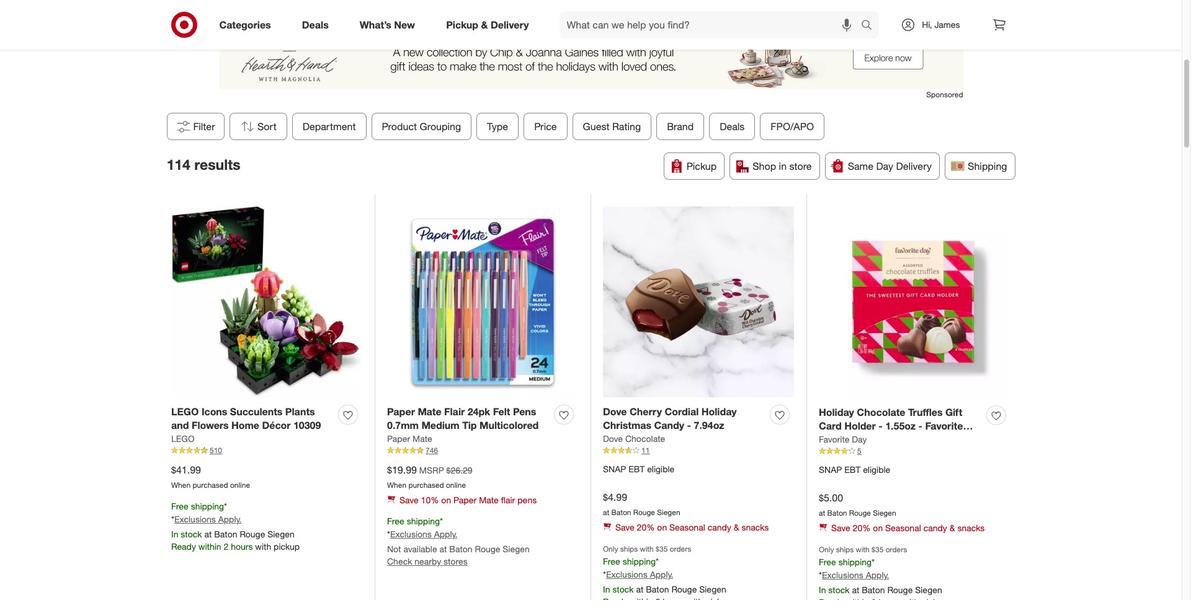 Task type: describe. For each thing, give the bounding box(es) containing it.
save for $5.00
[[831, 523, 850, 534]]

shop in store button
[[730, 152, 820, 180]]

snap ebt eligible for $5.00
[[819, 465, 890, 475]]

$41.99
[[171, 464, 201, 477]]

paper for paper mate
[[387, 434, 410, 444]]

delivery for same day delivery
[[896, 160, 932, 172]]

sort
[[257, 120, 276, 132]]

7.94oz
[[694, 420, 724, 432]]

1.55oz
[[885, 420, 916, 433]]

ready
[[171, 542, 196, 552]]

shipping
[[968, 160, 1007, 172]]

pickup for pickup
[[687, 160, 717, 172]]

1 vertical spatial favorite
[[819, 434, 850, 445]]

tip
[[462, 420, 477, 432]]

at inside $5.00 at baton rouge siegen
[[819, 509, 825, 518]]

$35 for $5.00
[[872, 545, 884, 555]]

type button
[[476, 113, 519, 140]]

favorite day
[[819, 434, 867, 445]]

exclusions inside free shipping * * exclusions apply. not available at baton rouge siegen check nearby stores
[[390, 529, 432, 540]]

pickup for pickup & delivery
[[446, 18, 478, 31]]

candy for holiday chocolate truffles gift card holder - 1.55oz - favorite day™
[[924, 523, 947, 534]]

2 horizontal spatial -
[[919, 420, 923, 433]]

in stock at  baton rouge siegen for $4.99
[[603, 584, 726, 595]]

icons
[[202, 405, 227, 418]]

free shipping * * exclusions apply. in stock at  baton rouge siegen ready within 2 hours with pickup
[[171, 501, 300, 552]]

felt
[[493, 405, 510, 418]]

pens
[[513, 405, 536, 418]]

- for 7.94oz
[[687, 420, 691, 432]]

flair
[[444, 405, 465, 418]]

filter
[[193, 120, 215, 132]]

save for $4.99
[[615, 522, 635, 533]]

10309
[[293, 420, 321, 432]]

when inside $41.99 when purchased online
[[171, 481, 191, 490]]

shipping button
[[945, 152, 1015, 180]]

lego icons succulents plants and flowers home décor 10309
[[171, 405, 321, 432]]

free inside free shipping * * exclusions apply. not available at baton rouge siegen check nearby stores
[[387, 516, 404, 527]]

510 link
[[171, 446, 362, 456]]

2 vertical spatial paper
[[454, 495, 477, 506]]

save 20% on seasonal candy & snacks for $4.99
[[615, 522, 769, 533]]

categories
[[219, 18, 271, 31]]

lego link
[[171, 433, 195, 446]]

paper mate flair 24pk felt pens 0.7mm medium tip multicolored link
[[387, 405, 549, 433]]

holiday chocolate truffles gift card holder - 1.55oz - favorite day™ link
[[819, 405, 982, 447]]

stock inside free shipping * * exclusions apply. in stock at  baton rouge siegen ready within 2 hours with pickup
[[181, 529, 202, 540]]

snacks for holiday chocolate truffles gift card holder - 1.55oz - favorite day™
[[958, 523, 985, 534]]

sponsored
[[927, 90, 963, 100]]

siegen inside $4.99 at baton rouge siegen
[[657, 508, 680, 518]]

department button
[[292, 113, 366, 140]]

only ships with $35 orders for $4.99
[[603, 545, 691, 554]]

results
[[194, 156, 240, 173]]

chocolate for dove
[[625, 434, 665, 444]]

5
[[857, 447, 862, 456]]

pickup
[[274, 542, 300, 552]]

$19.99
[[387, 464, 417, 477]]

price button
[[523, 113, 567, 140]]

with for $4.99
[[640, 545, 654, 554]]

free shipping * * exclusions apply. for $5.00
[[819, 557, 889, 581]]

succulents
[[230, 405, 283, 418]]

in stock at  baton rouge siegen for $5.00
[[819, 585, 942, 596]]

rating
[[612, 120, 641, 132]]

delivery for pickup & delivery
[[491, 18, 529, 31]]

guest rating button
[[572, 113, 651, 140]]

shipping down $5.00 at baton rouge siegen on the bottom of the page
[[839, 557, 872, 568]]

$4.99 at baton rouge siegen
[[603, 492, 680, 518]]

dove cherry cordial holiday christmas candy - 7.94oz link
[[603, 405, 765, 433]]

dove chocolate link
[[603, 433, 665, 446]]

746
[[426, 446, 438, 456]]

nearby
[[415, 556, 441, 567]]

search
[[856, 20, 886, 32]]

20% for $5.00
[[853, 523, 871, 534]]

only for $5.00
[[819, 545, 834, 555]]

siegen inside $5.00 at baton rouge siegen
[[873, 509, 896, 518]]

in inside free shipping * * exclusions apply. in stock at  baton rouge siegen ready within 2 hours with pickup
[[171, 529, 178, 540]]

christmas
[[603, 420, 652, 432]]

shop
[[753, 160, 776, 172]]

rouge inside free shipping * * exclusions apply. in stock at  baton rouge siegen ready within 2 hours with pickup
[[240, 529, 265, 540]]

and
[[171, 420, 189, 432]]

product
[[382, 120, 417, 132]]

plants
[[285, 405, 315, 418]]

msrp
[[419, 466, 444, 476]]

multicolored
[[480, 420, 539, 432]]

day™
[[819, 434, 843, 447]]

seasonal for $4.99
[[669, 522, 705, 533]]

check nearby stores button
[[387, 556, 468, 568]]

james
[[935, 19, 960, 30]]

114 results
[[167, 156, 240, 173]]

on for $5.00
[[873, 523, 883, 534]]

price
[[534, 120, 557, 132]]

siegen inside free shipping * * exclusions apply. in stock at  baton rouge siegen ready within 2 hours with pickup
[[268, 529, 295, 540]]

purchased inside $19.99 msrp $26.29 when purchased online
[[409, 481, 444, 490]]

510
[[210, 446, 222, 456]]

purchased inside $41.99 when purchased online
[[193, 481, 228, 490]]

holiday inside holiday chocolate truffles gift card holder - 1.55oz - favorite day™
[[819, 406, 854, 418]]

brand
[[667, 120, 694, 132]]

brand button
[[656, 113, 704, 140]]

not
[[387, 544, 401, 555]]

$5.00 at baton rouge siegen
[[819, 492, 896, 518]]

pens
[[518, 495, 537, 506]]

department
[[302, 120, 356, 132]]

store
[[790, 160, 812, 172]]

rouge inside $4.99 at baton rouge siegen
[[633, 508, 655, 518]]

on for $4.99
[[657, 522, 667, 533]]

with inside free shipping * * exclusions apply. in stock at  baton rouge siegen ready within 2 hours with pickup
[[255, 542, 271, 552]]

with for $5.00
[[856, 545, 870, 555]]

holiday inside dove cherry cordial holiday christmas candy - 7.94oz
[[702, 405, 737, 418]]

cordial
[[665, 405, 699, 418]]

truffles
[[908, 406, 943, 418]]

paper mate flair 24pk felt pens 0.7mm medium tip multicolored
[[387, 405, 539, 432]]

shipping down $4.99 at baton rouge siegen at the right bottom of the page
[[623, 557, 656, 567]]

same
[[848, 160, 874, 172]]

day for favorite
[[852, 434, 867, 445]]

ebt for $4.99
[[629, 464, 645, 475]]

10%
[[421, 495, 439, 506]]

& for dove cherry cordial holiday christmas candy - 7.94oz
[[734, 522, 739, 533]]

product grouping
[[382, 120, 461, 132]]

holder
[[845, 420, 876, 433]]

in for $5.00
[[819, 585, 826, 596]]

baton inside free shipping * * exclusions apply. not available at baton rouge siegen check nearby stores
[[449, 544, 473, 555]]

save 20% on seasonal candy & snacks for $5.00
[[831, 523, 985, 534]]



Task type: locate. For each thing, give the bounding box(es) containing it.
favorite
[[925, 420, 963, 433], [819, 434, 850, 445]]

paper mate link
[[387, 433, 432, 446]]

rouge inside free shipping * * exclusions apply. not available at baton rouge siegen check nearby stores
[[475, 544, 500, 555]]

deals for deals "button"
[[720, 120, 745, 132]]

lego down and
[[171, 434, 195, 444]]

save 10% on paper mate flair pens
[[400, 495, 537, 506]]

orders down $5.00 at baton rouge siegen on the bottom of the page
[[886, 545, 907, 555]]

1 horizontal spatial chocolate
[[857, 406, 906, 418]]

day for same
[[876, 160, 893, 172]]

1 horizontal spatial eligible
[[863, 465, 890, 475]]

dove
[[603, 405, 627, 418], [603, 434, 623, 444]]

1 when from the left
[[171, 481, 191, 490]]

deals button
[[709, 113, 755, 140]]

guest
[[583, 120, 609, 132]]

deals right brand
[[720, 120, 745, 132]]

0 vertical spatial dove
[[603, 405, 627, 418]]

day right same
[[876, 160, 893, 172]]

favorite down gift
[[925, 420, 963, 433]]

dove cherry cordial holiday christmas candy - 7.94oz
[[603, 405, 737, 432]]

2
[[224, 542, 228, 552]]

when down "$41.99"
[[171, 481, 191, 490]]

pickup right new
[[446, 18, 478, 31]]

with right hours
[[255, 542, 271, 552]]

1 horizontal spatial ebt
[[845, 465, 861, 475]]

0 horizontal spatial snap ebt eligible
[[603, 464, 675, 475]]

1 horizontal spatial -
[[879, 420, 883, 433]]

with down $5.00 at baton rouge siegen on the bottom of the page
[[856, 545, 870, 555]]

2 horizontal spatial &
[[950, 523, 955, 534]]

0 vertical spatial chocolate
[[857, 406, 906, 418]]

fpo/apo button
[[760, 113, 824, 140]]

seasonal down $4.99 at baton rouge siegen at the right bottom of the page
[[669, 522, 705, 533]]

$19.99 msrp $26.29 when purchased online
[[387, 464, 472, 490]]

ships for $5.00
[[836, 545, 854, 555]]

2 online from the left
[[446, 481, 466, 490]]

what's
[[360, 18, 391, 31]]

mate up 746
[[413, 434, 432, 444]]

1 purchased from the left
[[193, 481, 228, 490]]

save for $19.99
[[400, 495, 419, 506]]

eligible up $5.00 at baton rouge siegen on the bottom of the page
[[863, 465, 890, 475]]

holiday chocolate truffles gift card holder - 1.55oz - favorite day™
[[819, 406, 963, 447]]

2 horizontal spatial in
[[819, 585, 826, 596]]

lego for lego
[[171, 434, 195, 444]]

1 horizontal spatial holiday
[[819, 406, 854, 418]]

& for holiday chocolate truffles gift card holder - 1.55oz - favorite day™
[[950, 523, 955, 534]]

eligible for holder
[[863, 465, 890, 475]]

paper
[[387, 405, 415, 418], [387, 434, 410, 444], [454, 495, 477, 506]]

holiday chocolate truffles gift card holder - 1.55oz - favorite day™ image
[[819, 207, 1011, 398], [819, 207, 1011, 398]]

1 vertical spatial dove
[[603, 434, 623, 444]]

hi,
[[922, 19, 932, 30]]

1 vertical spatial chocolate
[[625, 434, 665, 444]]

on down $4.99 at baton rouge siegen at the right bottom of the page
[[657, 522, 667, 533]]

paper mate
[[387, 434, 432, 444]]

same day delivery
[[848, 160, 932, 172]]

what's new link
[[349, 11, 431, 38]]

rouge
[[633, 508, 655, 518], [849, 509, 871, 518], [240, 529, 265, 540], [475, 544, 500, 555], [672, 584, 697, 595], [887, 585, 913, 596]]

0 horizontal spatial deals
[[302, 18, 329, 31]]

save 20% on seasonal candy & snacks down $4.99 at baton rouge siegen at the right bottom of the page
[[615, 522, 769, 533]]

What can we help you find? suggestions appear below search field
[[559, 11, 864, 38]]

2 vertical spatial mate
[[479, 495, 499, 506]]

grouping
[[420, 120, 461, 132]]

deals inside "button"
[[720, 120, 745, 132]]

0 horizontal spatial holiday
[[702, 405, 737, 418]]

0 horizontal spatial ebt
[[629, 464, 645, 475]]

dove cherry cordial holiday christmas candy - 7.94oz image
[[603, 207, 794, 398], [603, 207, 794, 398]]

save
[[400, 495, 419, 506], [615, 522, 635, 533], [831, 523, 850, 534]]

rouge inside $5.00 at baton rouge siegen
[[849, 509, 871, 518]]

2 dove from the top
[[603, 434, 623, 444]]

2 lego from the top
[[171, 434, 195, 444]]

at inside $4.99 at baton rouge siegen
[[603, 508, 609, 518]]

0 horizontal spatial snacks
[[742, 522, 769, 533]]

snap
[[603, 464, 626, 475], [819, 465, 842, 475]]

baton inside $4.99 at baton rouge siegen
[[611, 508, 631, 518]]

2 horizontal spatial save
[[831, 523, 850, 534]]

mate inside paper mate flair 24pk felt pens 0.7mm medium tip multicolored
[[418, 405, 441, 418]]

décor
[[262, 420, 291, 432]]

orders for $5.00
[[886, 545, 907, 555]]

online down $26.29
[[446, 481, 466, 490]]

pickup inside button
[[687, 160, 717, 172]]

favorite day link
[[819, 434, 867, 446]]

exclusions inside free shipping * * exclusions apply. in stock at  baton rouge siegen ready within 2 hours with pickup
[[174, 514, 216, 525]]

0 horizontal spatial chocolate
[[625, 434, 665, 444]]

1 horizontal spatial candy
[[924, 523, 947, 534]]

pickup button
[[664, 152, 725, 180]]

ebt down 5
[[845, 465, 861, 475]]

0 horizontal spatial in stock at  baton rouge siegen
[[603, 584, 726, 595]]

holiday
[[702, 405, 737, 418], [819, 406, 854, 418]]

only ships with $35 orders for $5.00
[[819, 545, 907, 555]]

mate for paper mate flair 24pk felt pens 0.7mm medium tip multicolored
[[418, 405, 441, 418]]

on for $19.99
[[441, 495, 451, 506]]

chocolate up 1.55oz
[[857, 406, 906, 418]]

ebt
[[629, 464, 645, 475], [845, 465, 861, 475]]

in for $4.99
[[603, 584, 610, 595]]

paper for paper mate flair 24pk felt pens 0.7mm medium tip multicolored
[[387, 405, 415, 418]]

2 when from the left
[[387, 481, 406, 490]]

only for $4.99
[[603, 545, 618, 554]]

on down $5.00 at baton rouge siegen on the bottom of the page
[[873, 523, 883, 534]]

1 horizontal spatial pickup
[[687, 160, 717, 172]]

1 horizontal spatial purchased
[[409, 481, 444, 490]]

- left 1.55oz
[[879, 420, 883, 433]]

save down $4.99 at baton rouge siegen at the right bottom of the page
[[615, 522, 635, 533]]

- down the truffles
[[919, 420, 923, 433]]

1 horizontal spatial &
[[734, 522, 739, 533]]

stores
[[444, 556, 468, 567]]

1 vertical spatial pickup
[[687, 160, 717, 172]]

day up 5
[[852, 434, 867, 445]]

1 horizontal spatial snap ebt eligible
[[819, 465, 890, 475]]

only ships with $35 orders down $4.99 at baton rouge siegen at the right bottom of the page
[[603, 545, 691, 554]]

shipping inside free shipping * * exclusions apply. in stock at  baton rouge siegen ready within 2 hours with pickup
[[191, 501, 224, 512]]

only down $5.00
[[819, 545, 834, 555]]

filter button
[[167, 113, 224, 140]]

lego for lego icons succulents plants and flowers home décor 10309
[[171, 405, 199, 418]]

0 horizontal spatial ships
[[620, 545, 638, 554]]

0 horizontal spatial &
[[481, 18, 488, 31]]

0 vertical spatial day
[[876, 160, 893, 172]]

ships for $4.99
[[620, 545, 638, 554]]

0 vertical spatial mate
[[418, 405, 441, 418]]

1 horizontal spatial in
[[603, 584, 610, 595]]

1 horizontal spatial orders
[[886, 545, 907, 555]]

$35 for $4.99
[[656, 545, 668, 554]]

- for 1.55oz
[[879, 420, 883, 433]]

only ships with $35 orders
[[603, 545, 691, 554], [819, 545, 907, 555]]

pickup & delivery
[[446, 18, 529, 31]]

$35 down $4.99 at baton rouge siegen at the right bottom of the page
[[656, 545, 668, 554]]

dove down christmas
[[603, 434, 623, 444]]

1 horizontal spatial 20%
[[853, 523, 871, 534]]

- down cordial
[[687, 420, 691, 432]]

exclusions apply. button
[[174, 514, 242, 526], [390, 529, 457, 541], [606, 569, 673, 581], [822, 570, 889, 582]]

$26.29
[[446, 466, 472, 476]]

baton inside free shipping * * exclusions apply. in stock at  baton rouge siegen ready within 2 hours with pickup
[[214, 529, 237, 540]]

0 horizontal spatial delivery
[[491, 18, 529, 31]]

product grouping button
[[371, 113, 471, 140]]

0 horizontal spatial day
[[852, 434, 867, 445]]

seasonal for $5.00
[[885, 523, 921, 534]]

$4.99
[[603, 492, 627, 504]]

free shipping * * exclusions apply. for $4.99
[[603, 557, 673, 580]]

1 horizontal spatial only
[[819, 545, 834, 555]]

eligible
[[647, 464, 675, 475], [863, 465, 890, 475]]

1 horizontal spatial when
[[387, 481, 406, 490]]

orders for $4.99
[[670, 545, 691, 554]]

0 horizontal spatial with
[[255, 542, 271, 552]]

0 horizontal spatial online
[[230, 481, 250, 490]]

1 online from the left
[[230, 481, 250, 490]]

paper mate flair 24pk felt pens 0.7mm medium tip multicolored image
[[387, 207, 578, 398], [387, 207, 578, 398]]

1 horizontal spatial on
[[657, 522, 667, 533]]

on right 10%
[[441, 495, 451, 506]]

check
[[387, 556, 412, 567]]

chocolate for holiday
[[857, 406, 906, 418]]

0 horizontal spatial in
[[171, 529, 178, 540]]

dove chocolate
[[603, 434, 665, 444]]

hours
[[231, 542, 253, 552]]

purchased up 10%
[[409, 481, 444, 490]]

0 horizontal spatial favorite
[[819, 434, 850, 445]]

save left 10%
[[400, 495, 419, 506]]

20% for $4.99
[[637, 522, 655, 533]]

shop in store
[[753, 160, 812, 172]]

1 horizontal spatial seasonal
[[885, 523, 921, 534]]

2 horizontal spatial with
[[856, 545, 870, 555]]

mate left flair
[[479, 495, 499, 506]]

1 horizontal spatial day
[[876, 160, 893, 172]]

when inside $19.99 msrp $26.29 when purchased online
[[387, 481, 406, 490]]

snap up $4.99
[[603, 464, 626, 475]]

pickup & delivery link
[[436, 11, 544, 38]]

0 horizontal spatial only
[[603, 545, 618, 554]]

paper down 0.7mm
[[387, 434, 410, 444]]

chocolate inside holiday chocolate truffles gift card holder - 1.55oz - favorite day™
[[857, 406, 906, 418]]

home
[[231, 420, 259, 432]]

0 horizontal spatial free shipping * * exclusions apply.
[[603, 557, 673, 580]]

ships down $5.00 at baton rouge siegen on the bottom of the page
[[836, 545, 854, 555]]

only ships with $35 orders down $5.00 at baton rouge siegen on the bottom of the page
[[819, 545, 907, 555]]

stock for $5.00
[[828, 585, 850, 596]]

- inside dove cherry cordial holiday christmas candy - 7.94oz
[[687, 420, 691, 432]]

0 horizontal spatial on
[[441, 495, 451, 506]]

delivery
[[491, 18, 529, 31], [896, 160, 932, 172]]

0 vertical spatial delivery
[[491, 18, 529, 31]]

20% down $4.99 at baton rouge siegen at the right bottom of the page
[[637, 522, 655, 533]]

flowers
[[192, 420, 229, 432]]

fpo/apo
[[771, 120, 814, 132]]

online up free shipping * * exclusions apply. in stock at  baton rouge siegen ready within 2 hours with pickup at the left of the page
[[230, 481, 250, 490]]

deals for deals link
[[302, 18, 329, 31]]

2 horizontal spatial stock
[[828, 585, 850, 596]]

24pk
[[468, 405, 490, 418]]

2 horizontal spatial on
[[873, 523, 883, 534]]

1 horizontal spatial deals
[[720, 120, 745, 132]]

day inside button
[[876, 160, 893, 172]]

1 horizontal spatial only ships with $35 orders
[[819, 545, 907, 555]]

dove for dove chocolate
[[603, 434, 623, 444]]

mate
[[418, 405, 441, 418], [413, 434, 432, 444], [479, 495, 499, 506]]

chocolate up '11'
[[625, 434, 665, 444]]

in
[[779, 160, 787, 172]]

746 link
[[387, 446, 578, 456]]

0 horizontal spatial save 20% on seasonal candy & snacks
[[615, 522, 769, 533]]

available
[[404, 544, 437, 555]]

at inside free shipping * * exclusions apply. not available at baton rouge siegen check nearby stores
[[440, 544, 447, 555]]

1 dove from the top
[[603, 405, 627, 418]]

1 vertical spatial paper
[[387, 434, 410, 444]]

with down $4.99 at baton rouge siegen at the right bottom of the page
[[640, 545, 654, 554]]

0 horizontal spatial snap
[[603, 464, 626, 475]]

lego icons succulents plants and flowers home décor 10309 link
[[171, 405, 333, 433]]

free shipping * * exclusions apply.
[[603, 557, 673, 580], [819, 557, 889, 581]]

online inside $19.99 msrp $26.29 when purchased online
[[446, 481, 466, 490]]

1 horizontal spatial save 20% on seasonal candy & snacks
[[831, 523, 985, 534]]

1 horizontal spatial snap
[[819, 465, 842, 475]]

purchased
[[193, 481, 228, 490], [409, 481, 444, 490]]

holiday up card at bottom
[[819, 406, 854, 418]]

1 horizontal spatial delivery
[[896, 160, 932, 172]]

shipping
[[191, 501, 224, 512], [407, 516, 440, 527], [623, 557, 656, 567], [839, 557, 872, 568]]

0 horizontal spatial pickup
[[446, 18, 478, 31]]

stock
[[181, 529, 202, 540], [613, 584, 634, 595], [828, 585, 850, 596]]

ships down $4.99 at baton rouge siegen at the right bottom of the page
[[620, 545, 638, 554]]

0 horizontal spatial $35
[[656, 545, 668, 554]]

purchased down "$41.99"
[[193, 481, 228, 490]]

free inside free shipping * * exclusions apply. in stock at  baton rouge siegen ready within 2 hours with pickup
[[171, 501, 188, 512]]

1 horizontal spatial $35
[[872, 545, 884, 555]]

1 horizontal spatial in stock at  baton rouge siegen
[[819, 585, 942, 596]]

apply. inside free shipping * * exclusions apply. not available at baton rouge siegen check nearby stores
[[434, 529, 457, 540]]

dove for dove cherry cordial holiday christmas candy - 7.94oz
[[603, 405, 627, 418]]

save down $5.00 at baton rouge siegen on the bottom of the page
[[831, 523, 850, 534]]

eligible down '11'
[[647, 464, 675, 475]]

0 horizontal spatial -
[[687, 420, 691, 432]]

snap ebt eligible down '11'
[[603, 464, 675, 475]]

gift
[[945, 406, 962, 418]]

apply. inside free shipping * * exclusions apply. in stock at  baton rouge siegen ready within 2 hours with pickup
[[218, 514, 242, 525]]

search button
[[856, 11, 886, 41]]

snap ebt eligible for $4.99
[[603, 464, 675, 475]]

delivery inside button
[[896, 160, 932, 172]]

when down $19.99
[[387, 481, 406, 490]]

within
[[198, 542, 221, 552]]

orders down $4.99 at baton rouge siegen at the right bottom of the page
[[670, 545, 691, 554]]

mate for paper mate
[[413, 434, 432, 444]]

at
[[603, 508, 609, 518], [819, 509, 825, 518], [204, 529, 212, 540], [440, 544, 447, 555], [636, 584, 644, 595], [852, 585, 860, 596]]

baton inside $5.00 at baton rouge siegen
[[827, 509, 847, 518]]

1 vertical spatial mate
[[413, 434, 432, 444]]

dove up christmas
[[603, 405, 627, 418]]

0 horizontal spatial save
[[400, 495, 419, 506]]

0 horizontal spatial when
[[171, 481, 191, 490]]

save 20% on seasonal candy & snacks down $5.00 at baton rouge siegen on the bottom of the page
[[831, 523, 985, 534]]

1 horizontal spatial with
[[640, 545, 654, 554]]

online inside $41.99 when purchased online
[[230, 481, 250, 490]]

lego inside lego icons succulents plants and flowers home décor 10309
[[171, 405, 199, 418]]

lego icons succulents plants and flowers home décor 10309 image
[[171, 207, 362, 398], [171, 207, 362, 398]]

0 horizontal spatial stock
[[181, 529, 202, 540]]

mate up medium
[[418, 405, 441, 418]]

shipping down 10%
[[407, 516, 440, 527]]

hi, james
[[922, 19, 960, 30]]

1 horizontal spatial online
[[446, 481, 466, 490]]

chocolate inside the dove chocolate link
[[625, 434, 665, 444]]

1 horizontal spatial ships
[[836, 545, 854, 555]]

1 horizontal spatial free shipping * * exclusions apply.
[[819, 557, 889, 581]]

0 horizontal spatial seasonal
[[669, 522, 705, 533]]

1 horizontal spatial stock
[[613, 584, 634, 595]]

1 horizontal spatial snacks
[[958, 523, 985, 534]]

1 horizontal spatial save
[[615, 522, 635, 533]]

0 horizontal spatial only ships with $35 orders
[[603, 545, 691, 554]]

shipping down $41.99 when purchased online
[[191, 501, 224, 512]]

deals left 'what's' on the top
[[302, 18, 329, 31]]

baton
[[611, 508, 631, 518], [827, 509, 847, 518], [214, 529, 237, 540], [449, 544, 473, 555], [646, 584, 669, 595], [862, 585, 885, 596]]

only down $4.99
[[603, 545, 618, 554]]

1 vertical spatial lego
[[171, 434, 195, 444]]

advertisement region
[[219, 28, 963, 90]]

2 purchased from the left
[[409, 481, 444, 490]]

1 vertical spatial delivery
[[896, 160, 932, 172]]

ebt down '11'
[[629, 464, 645, 475]]

0 vertical spatial lego
[[171, 405, 199, 418]]

snacks for dove cherry cordial holiday christmas candy - 7.94oz
[[742, 522, 769, 533]]

what's new
[[360, 18, 415, 31]]

0 vertical spatial paper
[[387, 405, 415, 418]]

0 vertical spatial deals
[[302, 18, 329, 31]]

5 link
[[819, 446, 1011, 457]]

with
[[255, 542, 271, 552], [640, 545, 654, 554], [856, 545, 870, 555]]

0 horizontal spatial orders
[[670, 545, 691, 554]]

1 horizontal spatial favorite
[[925, 420, 963, 433]]

0 horizontal spatial purchased
[[193, 481, 228, 490]]

at inside free shipping * * exclusions apply. in stock at  baton rouge siegen ready within 2 hours with pickup
[[204, 529, 212, 540]]

snap for $4.99
[[603, 464, 626, 475]]

ebt for $5.00
[[845, 465, 861, 475]]

paper down $26.29
[[454, 495, 477, 506]]

favorite inside holiday chocolate truffles gift card holder - 1.55oz - favorite day™
[[925, 420, 963, 433]]

shipping inside free shipping * * exclusions apply. not available at baton rouge siegen check nearby stores
[[407, 516, 440, 527]]

0 vertical spatial favorite
[[925, 420, 963, 433]]

0 horizontal spatial eligible
[[647, 464, 675, 475]]

pickup
[[446, 18, 478, 31], [687, 160, 717, 172]]

lego up and
[[171, 405, 199, 418]]

11
[[642, 446, 650, 456]]

snap ebt eligible down 5
[[819, 465, 890, 475]]

0 vertical spatial pickup
[[446, 18, 478, 31]]

$35 down $5.00 at baton rouge siegen on the bottom of the page
[[872, 545, 884, 555]]

114
[[167, 156, 190, 173]]

candy for dove cherry cordial holiday christmas candy - 7.94oz
[[708, 522, 731, 533]]

1 vertical spatial deals
[[720, 120, 745, 132]]

0 horizontal spatial candy
[[708, 522, 731, 533]]

holiday up 7.94oz
[[702, 405, 737, 418]]

eligible for candy
[[647, 464, 675, 475]]

dove inside dove cherry cordial holiday christmas candy - 7.94oz
[[603, 405, 627, 418]]

snap up $5.00
[[819, 465, 842, 475]]

siegen
[[657, 508, 680, 518], [873, 509, 896, 518], [268, 529, 295, 540], [503, 544, 530, 555], [699, 584, 726, 595], [915, 585, 942, 596]]

ships
[[620, 545, 638, 554], [836, 545, 854, 555]]

type
[[487, 120, 508, 132]]

pickup down brand button
[[687, 160, 717, 172]]

paper up 0.7mm
[[387, 405, 415, 418]]

stock for $4.99
[[613, 584, 634, 595]]

candy
[[708, 522, 731, 533], [924, 523, 947, 534]]

0 horizontal spatial 20%
[[637, 522, 655, 533]]

snap for $5.00
[[819, 465, 842, 475]]

siegen inside free shipping * * exclusions apply. not available at baton rouge siegen check nearby stores
[[503, 544, 530, 555]]

seasonal down $5.00 at baton rouge siegen on the bottom of the page
[[885, 523, 921, 534]]

paper inside paper mate flair 24pk felt pens 0.7mm medium tip multicolored
[[387, 405, 415, 418]]

favorite down card at bottom
[[819, 434, 850, 445]]

0.7mm
[[387, 420, 419, 432]]

new
[[394, 18, 415, 31]]

sort button
[[229, 113, 287, 140]]

20% down $5.00 at baton rouge siegen on the bottom of the page
[[853, 523, 871, 534]]

1 lego from the top
[[171, 405, 199, 418]]

1 vertical spatial day
[[852, 434, 867, 445]]



Task type: vqa. For each thing, say whether or not it's contained in the screenshot.
big at the bottom left of page
no



